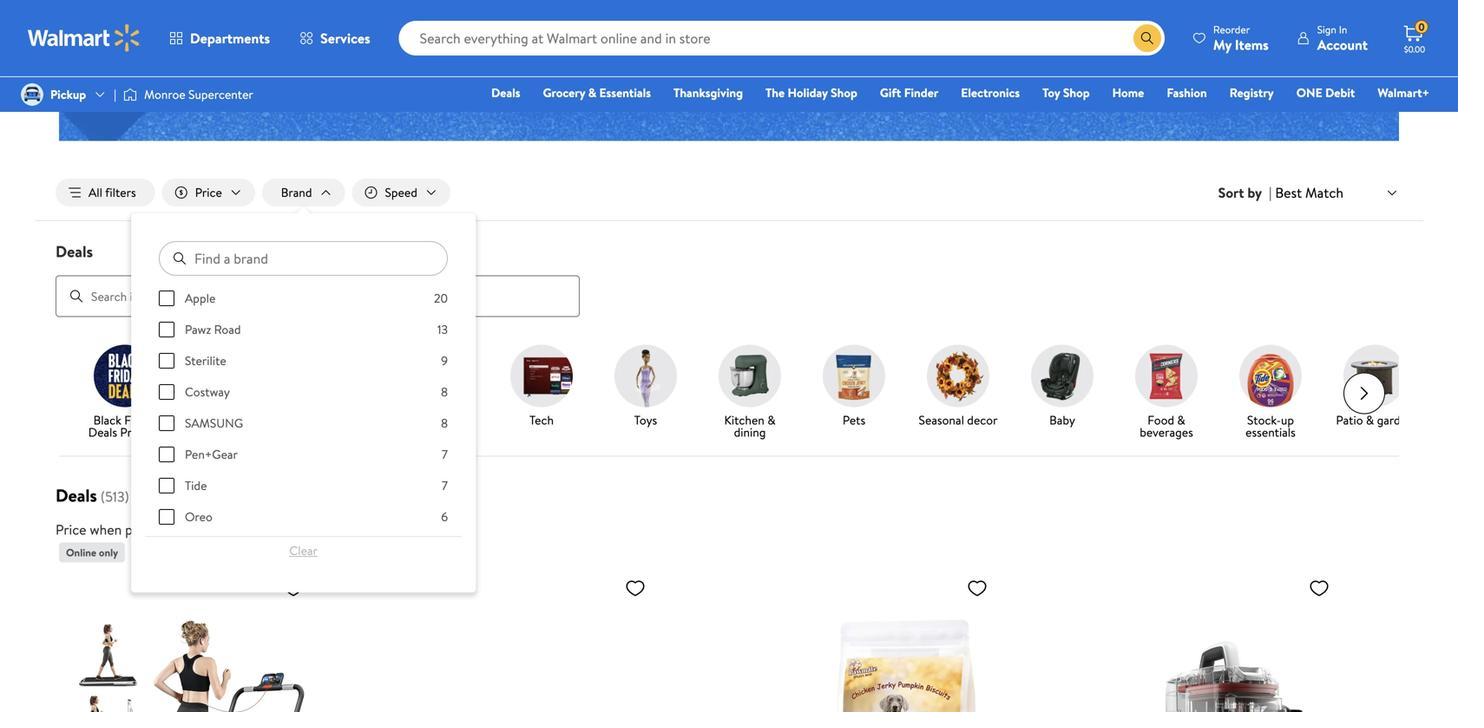 Task type: vqa. For each thing, say whether or not it's contained in the screenshot.
the Black
yes



Task type: describe. For each thing, give the bounding box(es) containing it.
items
[[1235, 35, 1269, 54]]

1 shop from the left
[[831, 84, 858, 101]]

filters
[[105, 184, 136, 201]]

pets link
[[809, 345, 899, 430]]

reorder my items
[[1213, 22, 1269, 54]]

deals (513)
[[56, 484, 129, 508]]

Search search field
[[399, 21, 1165, 56]]

finder
[[904, 84, 939, 101]]

samsung
[[185, 415, 243, 432]]

clear button
[[159, 537, 448, 565]]

baby image
[[1031, 345, 1094, 408]]

sign in account
[[1317, 22, 1368, 54]]

long.
[[784, 52, 817, 74]]

flash deals image
[[198, 345, 260, 408]]

crocs men's and women's unisex baya marbled clogs image
[[401, 571, 653, 713]]

food & beverages image
[[1135, 345, 1198, 408]]

grocery & essentials link
[[535, 83, 659, 102]]

deals inside search field
[[56, 241, 93, 263]]

group containing apple
[[159, 290, 448, 713]]

patio & garden link
[[1330, 345, 1420, 430]]

garden
[[1377, 412, 1414, 429]]

1 vertical spatial fashion
[[418, 412, 457, 429]]

pawmate promote digestion natural dog treats, chicken wrapped pumpkin biscuits for all dogs, 10.5 oz image
[[743, 571, 995, 713]]

1 vertical spatial fashion link
[[392, 345, 483, 430]]

supercenter
[[188, 86, 253, 103]]

deals link
[[484, 83, 528, 102]]

fashion image
[[406, 345, 469, 408]]

beverages
[[1140, 424, 1193, 441]]

black
[[93, 412, 121, 429]]

baby
[[1050, 412, 1075, 429]]

pawz
[[185, 321, 211, 338]]

13
[[438, 321, 448, 338]]

by
[[1248, 183, 1262, 202]]

deals inside 'black friday deals preview'
[[88, 424, 117, 441]]

electronics link
[[953, 83, 1028, 102]]

food & beverages link
[[1122, 345, 1212, 442]]

stock-up essentials link
[[1226, 345, 1316, 442]]

the holiday shop link
[[758, 83, 865, 102]]

sort and filter section element
[[35, 165, 1424, 221]]

speed button
[[352, 179, 450, 207]]

& for essentials
[[588, 84, 597, 101]]

home
[[1113, 84, 1144, 101]]

best match
[[1275, 183, 1344, 202]]

essentials
[[1246, 424, 1296, 441]]

only
[[99, 546, 118, 560]]

0
[[1419, 20, 1425, 34]]

match
[[1306, 183, 1344, 202]]

pawz road
[[185, 321, 241, 338]]

brand button
[[262, 179, 345, 207]]

7 for tide
[[442, 478, 448, 494]]

registry link
[[1222, 83, 1282, 102]]

toy
[[1043, 84, 1060, 101]]

walmart+
[[1378, 84, 1430, 101]]

to
[[670, 13, 696, 52]]

sort
[[1218, 183, 1244, 202]]

8 for costway
[[441, 384, 448, 401]]

0 vertical spatial fashion link
[[1159, 83, 1215, 102]]

Walmart Site-Wide search field
[[399, 21, 1165, 56]]

& for beverages
[[1177, 412, 1186, 429]]

less
[[802, 13, 846, 52]]

6
[[441, 509, 448, 526]]

when
[[90, 520, 122, 540]]

sign in to add to favorites list, hoover cleanslate portable carpet and upholstery pet spot cleaner, fh14010, 1 count image
[[1309, 578, 1330, 599]]

tech
[[530, 412, 554, 429]]

stock-up essentials
[[1246, 412, 1296, 441]]

dining
[[734, 424, 766, 441]]

baby link
[[1017, 345, 1108, 430]]

love
[[703, 13, 752, 52]]

price button
[[162, 179, 255, 207]]

tech link
[[497, 345, 587, 430]]

for
[[759, 13, 795, 52]]

sign in to add to favorites list, crocs men's and women's unisex baya marbled clogs image
[[625, 578, 646, 599]]

food & beverages
[[1140, 412, 1193, 441]]

grocery
[[543, 84, 585, 101]]

departments
[[190, 29, 270, 48]]

one debit link
[[1289, 83, 1363, 102]]

kitchen & dining
[[724, 412, 776, 441]]

hoover cleanslate portable carpet and upholstery pet spot cleaner, fh14010, 1 count image
[[1085, 571, 1337, 713]]

deals left grocery
[[491, 84, 520, 101]]

registry
[[1230, 84, 1274, 101]]

superfit 2.25hp 2-in-1 folding under desk treadmill w/speaker controller app, single display screen silver image
[[59, 571, 311, 713]]

sterilite
[[185, 353, 227, 369]]

toys image
[[615, 345, 677, 408]]

search icon image
[[1140, 31, 1154, 45]]



Task type: locate. For each thing, give the bounding box(es) containing it.
shop right toy
[[1063, 84, 1090, 101]]

oreo
[[185, 509, 213, 526]]

online
[[66, 546, 96, 560]]

0 vertical spatial 7
[[442, 446, 448, 463]]

deals
[[491, 84, 520, 101], [56, 241, 93, 263], [230, 412, 258, 429], [88, 424, 117, 441], [56, 484, 97, 508]]

fashion link right home link
[[1159, 83, 1215, 102]]

holiday
[[788, 84, 828, 101]]

toy shop link
[[1035, 83, 1098, 102]]

None checkbox
[[159, 291, 175, 307], [159, 322, 175, 338], [159, 353, 175, 369], [159, 385, 175, 400], [159, 416, 175, 432], [159, 510, 175, 525], [159, 291, 175, 307], [159, 322, 175, 338], [159, 353, 175, 369], [159, 385, 175, 400], [159, 416, 175, 432], [159, 510, 175, 525]]

legal information image
[[233, 523, 247, 537]]

tide
[[185, 478, 207, 494]]

price for price
[[195, 184, 222, 201]]

1 8 from the top
[[441, 384, 448, 401]]

2 shop from the left
[[1063, 84, 1090, 101]]

flash deals
[[200, 412, 258, 429]]

sort by |
[[1218, 183, 1272, 202]]

pen+gear
[[185, 446, 238, 463]]

seasonal decor link
[[913, 345, 1003, 430]]

0 horizontal spatial shop
[[831, 84, 858, 101]]

shop right "holiday"
[[831, 84, 858, 101]]

fashion
[[1167, 84, 1207, 101], [418, 412, 457, 429]]

7 for pen+gear
[[442, 446, 448, 463]]

sign in to add to favorites list, superfit 2.25hp 2-in-1 folding under desk treadmill w/speaker controller app, single display screen silver image
[[283, 578, 304, 599]]

0 horizontal spatial fashion link
[[392, 345, 483, 430]]

food
[[1148, 412, 1175, 429]]

Find a brand search field
[[159, 241, 448, 276]]

deals left (513)
[[56, 484, 97, 508]]

0 horizontal spatial price
[[56, 520, 86, 540]]

sign in to add to favorites list, pawmate promote digestion natural dog treats, chicken wrapped pumpkin biscuits for all dogs, 10.5 oz image
[[967, 578, 988, 599]]

1 vertical spatial |
[[1269, 183, 1272, 202]]

| right pickup on the top
[[114, 86, 116, 103]]

1 horizontal spatial fashion link
[[1159, 83, 1215, 102]]

2 7 from the top
[[442, 478, 448, 494]]

2 8 from the top
[[441, 415, 448, 432]]

& right grocery
[[588, 84, 597, 101]]

price for price when purchased online
[[56, 520, 86, 540]]

best match button
[[1272, 181, 1403, 204]]

friday
[[124, 412, 157, 429]]

in
[[1339, 22, 1348, 37]]

1 horizontal spatial price
[[195, 184, 222, 201]]

costway
[[185, 384, 230, 401]]

1 vertical spatial price
[[56, 520, 86, 540]]

0 vertical spatial |
[[114, 86, 116, 103]]

0 horizontal spatial fashion
[[418, 412, 457, 429]]

fashion link down '13' at the left of the page
[[392, 345, 483, 430]]

flash deals link
[[184, 345, 274, 430]]

patio
[[1336, 412, 1363, 429]]

essentials
[[599, 84, 651, 101]]

next slide for chipmodulewithimages list image
[[1344, 373, 1385, 415]]

1 vertical spatial 7
[[442, 478, 448, 494]]

pets
[[843, 412, 866, 429]]

patio & garden image
[[1344, 345, 1406, 408]]

decor
[[967, 412, 998, 429]]

| inside sort and filter section element
[[1269, 183, 1272, 202]]

0 vertical spatial fashion
[[1167, 84, 1207, 101]]

toys
[[634, 412, 657, 429]]

tech image
[[510, 345, 573, 408]]

 image
[[21, 83, 43, 106]]

& right dining
[[768, 412, 776, 429]]

walmart+ link
[[1370, 83, 1437, 102]]

monroe supercenter
[[144, 86, 253, 103]]

& inside grocery & essentials link
[[588, 84, 597, 101]]

price when purchased online
[[56, 520, 227, 540]]

& right "food"
[[1177, 412, 1186, 429]]

8 for samsung
[[441, 415, 448, 432]]

services
[[320, 29, 370, 48]]

price inside dropdown button
[[195, 184, 222, 201]]

8 down 9
[[441, 384, 448, 401]]

lots to love for less. low prices all season long. image
[[59, 0, 1399, 141]]

gift finder link
[[872, 83, 946, 102]]

fashion right home link
[[1167, 84, 1207, 101]]

debit
[[1326, 84, 1355, 101]]

season
[[735, 52, 781, 74]]

deals up 'search' image
[[56, 241, 93, 263]]

patio & garden
[[1336, 412, 1414, 429]]

flash
[[200, 412, 227, 429]]

online only
[[66, 546, 118, 560]]

1 horizontal spatial fashion
[[1167, 84, 1207, 101]]

speed
[[385, 184, 417, 201]]

& inside patio & garden link
[[1366, 412, 1374, 429]]

stock-
[[1247, 412, 1281, 429]]

8
[[441, 384, 448, 401], [441, 415, 448, 432]]

 image
[[123, 86, 137, 103]]

&
[[588, 84, 597, 101], [768, 412, 776, 429], [1177, 412, 1186, 429], [1366, 412, 1374, 429]]

services button
[[285, 17, 385, 59]]

grocery & essentials
[[543, 84, 651, 101]]

monroe
[[144, 86, 186, 103]]

preview
[[120, 424, 162, 441]]

$0.00
[[1404, 43, 1426, 55]]

0 vertical spatial 8
[[441, 384, 448, 401]]

Search in deals search field
[[56, 276, 580, 317]]

clear
[[289, 543, 318, 560]]

black friday deals preview link
[[80, 345, 170, 442]]

search image
[[69, 290, 83, 304]]

brand
[[281, 184, 312, 201]]

purchased
[[125, 520, 187, 540]]

seasonal decor image
[[927, 345, 990, 408]]

1 horizontal spatial shop
[[1063, 84, 1090, 101]]

one debit
[[1297, 84, 1355, 101]]

0 vertical spatial price
[[195, 184, 222, 201]]

the
[[766, 84, 785, 101]]

the holiday shop
[[766, 84, 858, 101]]

1 7 from the top
[[442, 446, 448, 463]]

fashion down fashion image
[[418, 412, 457, 429]]

seasonal
[[919, 412, 964, 429]]

| right by
[[1269, 183, 1272, 202]]

electronics
[[961, 84, 1020, 101]]

sign
[[1317, 22, 1337, 37]]

group
[[159, 290, 448, 713]]

& inside food & beverages
[[1177, 412, 1186, 429]]

best
[[1275, 183, 1302, 202]]

|
[[114, 86, 116, 103], [1269, 183, 1272, 202]]

black friday deals image
[[94, 345, 156, 408]]

pickup
[[50, 86, 86, 103]]

reorder
[[1213, 22, 1250, 37]]

None checkbox
[[159, 447, 175, 463], [159, 478, 175, 494], [159, 447, 175, 463], [159, 478, 175, 494]]

20
[[434, 290, 448, 307]]

seasonal decor
[[919, 412, 998, 429]]

(513)
[[101, 487, 129, 507]]

up
[[1281, 412, 1294, 429]]

0 horizontal spatial |
[[114, 86, 116, 103]]

9
[[441, 353, 448, 369]]

all
[[717, 52, 731, 74]]

apple
[[185, 290, 216, 307]]

my
[[1213, 35, 1232, 54]]

1 vertical spatial 8
[[441, 415, 448, 432]]

stock-up essentials image
[[1240, 345, 1302, 408]]

deals left preview
[[88, 424, 117, 441]]

departments button
[[155, 17, 285, 59]]

home link
[[1105, 83, 1152, 102]]

thanksgiving link
[[666, 83, 751, 102]]

road
[[214, 321, 241, 338]]

toys link
[[601, 345, 691, 430]]

gift finder
[[880, 84, 939, 101]]

1 horizontal spatial |
[[1269, 183, 1272, 202]]

& for garden
[[1366, 412, 1374, 429]]

8 down fashion image
[[441, 415, 448, 432]]

7
[[442, 446, 448, 463], [442, 478, 448, 494]]

pets image
[[823, 345, 885, 408]]

& right patio
[[1366, 412, 1374, 429]]

Deals search field
[[35, 241, 1424, 317]]

& for dining
[[768, 412, 776, 429]]

& inside kitchen & dining
[[768, 412, 776, 429]]

kitchen and dining image
[[719, 345, 781, 408]]

walmart image
[[28, 24, 141, 52]]

all
[[89, 184, 102, 201]]

deals right the flash
[[230, 412, 258, 429]]

account
[[1317, 35, 1368, 54]]



